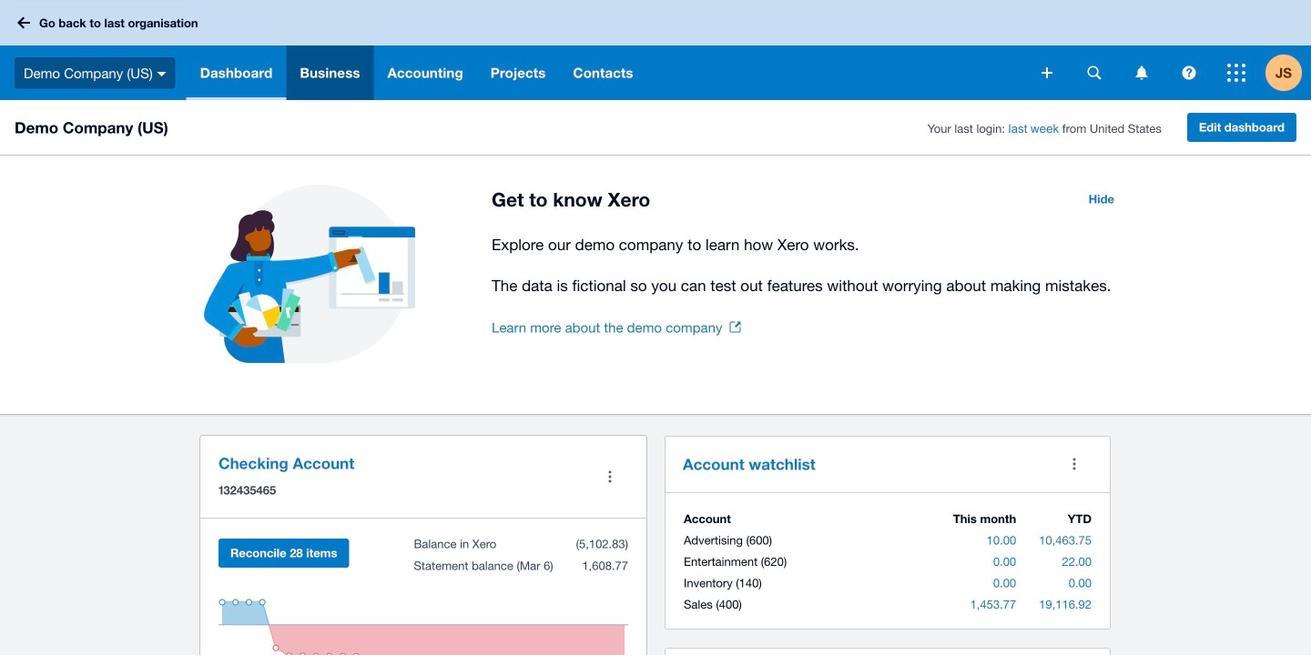 Task type: vqa. For each thing, say whether or not it's contained in the screenshot.
'details'
no



Task type: describe. For each thing, give the bounding box(es) containing it.
0 horizontal spatial svg image
[[17, 17, 30, 29]]

manage menu toggle image
[[592, 459, 629, 496]]

1 horizontal spatial svg image
[[1088, 66, 1102, 80]]



Task type: locate. For each thing, give the bounding box(es) containing it.
svg image
[[17, 17, 30, 29], [1088, 66, 1102, 80], [1183, 66, 1196, 80]]

svg image
[[1228, 64, 1246, 82], [1136, 66, 1148, 80], [1042, 67, 1053, 78], [157, 72, 166, 76]]

intro banner body element
[[492, 232, 1126, 299]]

banner
[[0, 0, 1312, 100]]

2 horizontal spatial svg image
[[1183, 66, 1196, 80]]



